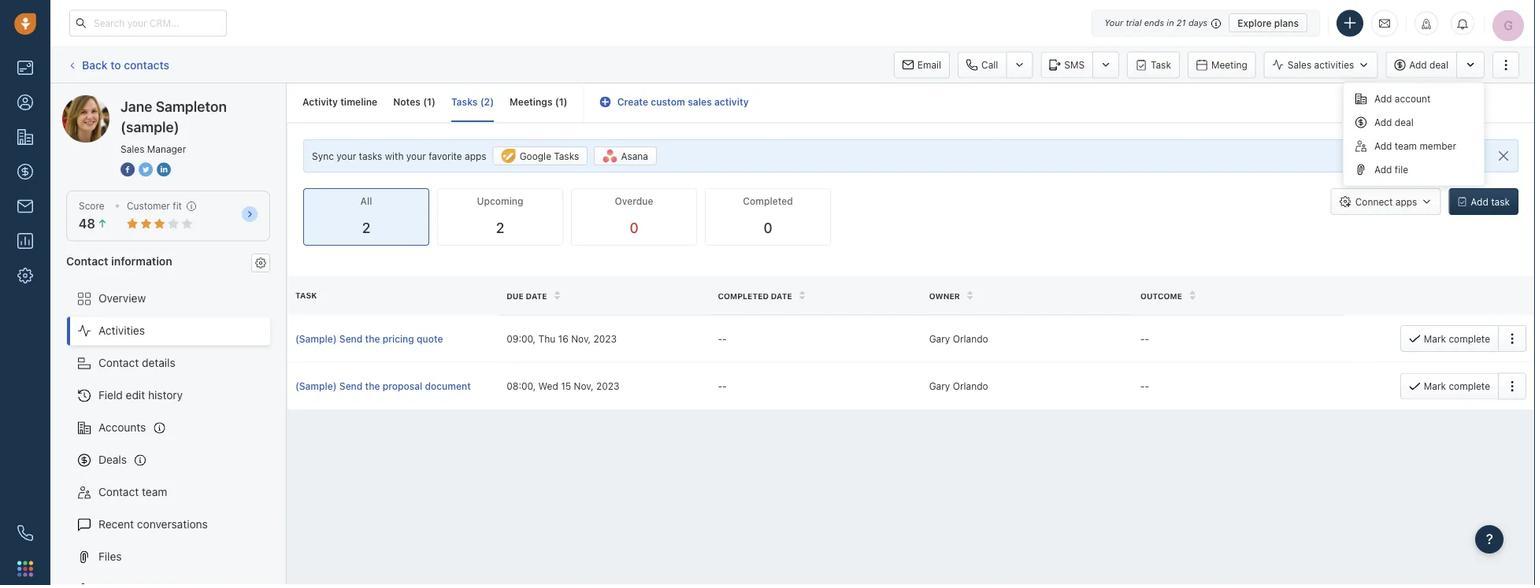 Task type: describe. For each thing, give the bounding box(es) containing it.
mark complete button for 08:00, wed 15 nov, 2023
[[1400, 373, 1498, 400]]

field edit history
[[98, 389, 183, 402]]

1 for notes ( 1 )
[[427, 96, 432, 108]]

completed date
[[718, 291, 792, 300]]

phone image
[[17, 525, 33, 541]]

recent
[[98, 518, 134, 531]]

files
[[98, 550, 122, 563]]

jane inside jane sampleton (sample)
[[121, 98, 152, 115]]

08:00,
[[507, 381, 536, 392]]

freshworks switcher image
[[17, 561, 33, 577]]

upcoming
[[477, 196, 523, 207]]

1 for meetings ( 1 )
[[559, 96, 564, 108]]

1 vertical spatial add deal
[[1374, 117, 1414, 128]]

mark complete button for 09:00, thu 16 nov, 2023
[[1400, 325, 1498, 352]]

add deal button
[[1386, 52, 1456, 78]]

fit
[[173, 200, 182, 211]]

your
[[1104, 18, 1123, 28]]

jane sampleton (sample) down contacts at the top of page
[[94, 95, 223, 108]]

16
[[558, 333, 569, 344]]

explore
[[1238, 17, 1272, 28]]

2023 for 08:00, wed 15 nov, 2023
[[596, 381, 619, 392]]

email button
[[894, 52, 950, 78]]

task
[[1491, 196, 1510, 207]]

notes ( 1 )
[[393, 96, 436, 108]]

sales for sales manager
[[121, 143, 144, 154]]

sales activities
[[1288, 59, 1354, 70]]

gary for 09:00, thu 16 nov, 2023
[[929, 333, 950, 344]]

connect
[[1355, 196, 1393, 207]]

nov, for 15
[[574, 381, 594, 392]]

completed for completed date
[[718, 291, 769, 300]]

plans
[[1274, 17, 1299, 28]]

team for contact
[[142, 486, 167, 499]]

google tasks
[[520, 151, 579, 162]]

call
[[981, 59, 998, 70]]

08:00, wed 15 nov, 2023
[[507, 381, 619, 392]]

activity timeline
[[302, 96, 377, 108]]

add left task in the right of the page
[[1471, 196, 1489, 207]]

wed
[[538, 381, 558, 392]]

sampleton inside jane sampleton (sample)
[[156, 98, 227, 115]]

orlando for 08:00, wed 15 nov, 2023
[[953, 381, 988, 392]]

activities
[[98, 324, 145, 337]]

2 your from the left
[[406, 151, 426, 162]]

sales for sales activities
[[1288, 59, 1312, 70]]

) for tasks ( 2 )
[[490, 96, 494, 108]]

0 horizontal spatial tasks
[[451, 96, 478, 108]]

orlando for 09:00, thu 16 nov, 2023
[[953, 333, 988, 344]]

meetings
[[510, 96, 553, 108]]

48 button
[[79, 216, 108, 231]]

09:00,
[[507, 333, 536, 344]]

sales manager
[[121, 143, 186, 154]]

to
[[110, 58, 121, 71]]

0 vertical spatial (sample)
[[178, 95, 223, 108]]

deals
[[98, 453, 127, 466]]

activities
[[1314, 59, 1354, 70]]

(sample) for (sample) send the proposal document
[[295, 381, 337, 392]]

sampleton down contacts at the top of page
[[121, 95, 175, 108]]

(sample) send the pricing quote
[[295, 333, 443, 344]]

contact team
[[98, 486, 167, 499]]

account
[[1395, 93, 1431, 104]]

member
[[1420, 141, 1456, 152]]

sms button
[[1041, 52, 1093, 78]]

sms
[[1064, 59, 1085, 70]]

add file
[[1374, 164, 1408, 175]]

call link
[[958, 52, 1006, 78]]

add left account
[[1374, 93, 1392, 104]]

mark complete for 09:00, thu 16 nov, 2023
[[1424, 333, 1490, 344]]

(sample) inside jane sampleton (sample)
[[121, 118, 179, 135]]

recent conversations
[[98, 518, 208, 531]]

add left file
[[1374, 164, 1392, 175]]

deal inside button
[[1430, 59, 1449, 70]]

task button
[[1127, 52, 1180, 78]]

) for meetings ( 1 )
[[564, 96, 568, 108]]

create custom sales activity link
[[600, 96, 749, 108]]

sync your tasks with your favorite apps
[[312, 151, 487, 162]]

explore plans
[[1238, 17, 1299, 28]]

complete for 08:00, wed 15 nov, 2023
[[1449, 381, 1490, 392]]

asana button
[[594, 147, 657, 166]]

nov, for 16
[[571, 333, 591, 344]]

manager
[[147, 143, 186, 154]]

(sample) send the proposal document link
[[295, 379, 491, 393]]

the for proposal
[[365, 381, 380, 392]]

details
[[142, 356, 175, 369]]

mark for 08:00, wed 15 nov, 2023
[[1424, 381, 1446, 392]]

0 horizontal spatial jane
[[94, 95, 118, 108]]

outcome
[[1140, 291, 1182, 300]]

thu
[[538, 333, 555, 344]]

ends
[[1144, 18, 1164, 28]]

15
[[561, 381, 571, 392]]

facebook circled image
[[121, 161, 135, 178]]

score
[[79, 200, 105, 211]]

conversations
[[137, 518, 208, 531]]

due
[[507, 291, 524, 300]]

48
[[79, 216, 95, 231]]

phone element
[[9, 517, 41, 549]]

with
[[385, 151, 404, 162]]

email image
[[1379, 17, 1390, 30]]

accounts
[[98, 421, 146, 434]]

due date
[[507, 291, 547, 300]]

mark complete for 08:00, wed 15 nov, 2023
[[1424, 381, 1490, 392]]

your trial ends in 21 days
[[1104, 18, 1208, 28]]

customer fit
[[127, 200, 182, 211]]

activity
[[714, 96, 749, 108]]

activity
[[302, 96, 338, 108]]

customer
[[127, 200, 170, 211]]

linkedin circled image
[[157, 161, 171, 178]]

edit
[[126, 389, 145, 402]]

meeting
[[1211, 59, 1247, 70]]

days
[[1189, 18, 1208, 28]]

create custom sales activity
[[617, 96, 749, 108]]

owner
[[929, 291, 960, 300]]



Task type: vqa. For each thing, say whether or not it's contained in the screenshot.
'connect'
yes



Task type: locate. For each thing, give the bounding box(es) containing it.
back to contacts link
[[66, 53, 170, 77]]

complete for 09:00, thu 16 nov, 2023
[[1449, 333, 1490, 344]]

overview
[[98, 292, 146, 305]]

task up (sample) send the pricing quote
[[295, 291, 317, 300]]

sampleton up manager
[[156, 98, 227, 115]]

( for notes
[[423, 96, 427, 108]]

add
[[1409, 59, 1427, 70], [1374, 93, 1392, 104], [1374, 117, 1392, 128], [1374, 141, 1392, 152], [1374, 164, 1392, 175], [1471, 196, 1489, 207]]

1 horizontal spatial sales
[[1288, 59, 1312, 70]]

field
[[98, 389, 123, 402]]

gary
[[929, 333, 950, 344], [929, 381, 950, 392]]

0 horizontal spatial 1
[[427, 96, 432, 108]]

3 ( from the left
[[555, 96, 559, 108]]

send down (sample) send the pricing quote
[[339, 381, 363, 392]]

0 vertical spatial nov,
[[571, 333, 591, 344]]

all
[[360, 196, 372, 207]]

date for completed date
[[771, 291, 792, 300]]

0 horizontal spatial sales
[[121, 143, 144, 154]]

tasks right notes ( 1 )
[[451, 96, 478, 108]]

) right the "notes"
[[432, 96, 436, 108]]

2 orlando from the top
[[953, 381, 988, 392]]

0 vertical spatial (sample)
[[295, 333, 337, 344]]

1 horizontal spatial apps
[[1396, 196, 1417, 207]]

contact information
[[66, 254, 172, 267]]

1 the from the top
[[365, 333, 380, 344]]

1 send from the top
[[339, 333, 363, 344]]

) right meetings
[[564, 96, 568, 108]]

1 vertical spatial (sample)
[[121, 118, 179, 135]]

pricing
[[383, 333, 414, 344]]

1 0 from the left
[[630, 219, 638, 236]]

0 vertical spatial team
[[1395, 141, 1417, 152]]

0 for completed
[[764, 219, 772, 236]]

sync
[[312, 151, 334, 162]]

file
[[1395, 164, 1408, 175]]

1
[[427, 96, 432, 108], [559, 96, 564, 108]]

0 vertical spatial the
[[365, 333, 380, 344]]

task down your trial ends in 21 days
[[1151, 59, 1171, 70]]

0 vertical spatial completed
[[743, 196, 793, 207]]

mark for 09:00, thu 16 nov, 2023
[[1424, 333, 1446, 344]]

create
[[617, 96, 648, 108]]

0 up completed date
[[764, 219, 772, 236]]

2 for all
[[362, 219, 370, 236]]

add team member
[[1374, 141, 1456, 152]]

1 horizontal spatial 0
[[764, 219, 772, 236]]

0 vertical spatial add deal
[[1409, 59, 1449, 70]]

1 vertical spatial mark complete button
[[1400, 373, 1498, 400]]

0 vertical spatial mark complete button
[[1400, 325, 1498, 352]]

)
[[432, 96, 436, 108], [490, 96, 494, 108], [564, 96, 568, 108]]

2 (sample) from the top
[[295, 381, 337, 392]]

contact up recent
[[98, 486, 139, 499]]

1 right the "notes"
[[427, 96, 432, 108]]

add task button
[[1449, 188, 1519, 215]]

contact down activities
[[98, 356, 139, 369]]

1 mark complete button from the top
[[1400, 325, 1498, 352]]

the left proposal
[[365, 381, 380, 392]]

(
[[423, 96, 427, 108], [480, 96, 484, 108], [555, 96, 559, 108]]

add deal up account
[[1409, 59, 1449, 70]]

1 horizontal spatial deal
[[1430, 59, 1449, 70]]

1 vertical spatial send
[[339, 381, 363, 392]]

contact for contact team
[[98, 486, 139, 499]]

jane down the to
[[94, 95, 118, 108]]

(sample) send the proposal document
[[295, 381, 471, 392]]

trial
[[1126, 18, 1142, 28]]

( right meetings
[[555, 96, 559, 108]]

1 horizontal spatial your
[[406, 151, 426, 162]]

mark complete button
[[1400, 325, 1498, 352], [1400, 373, 1498, 400]]

1 vertical spatial complete
[[1449, 381, 1490, 392]]

0 vertical spatial mark complete
[[1424, 333, 1490, 344]]

1 vertical spatial gary
[[929, 381, 950, 392]]

0 for overdue
[[630, 219, 638, 236]]

2 0 from the left
[[764, 219, 772, 236]]

mark complete
[[1424, 333, 1490, 344], [1424, 381, 1490, 392]]

3 ) from the left
[[564, 96, 568, 108]]

send left the pricing
[[339, 333, 363, 344]]

0 vertical spatial contact
[[66, 254, 108, 267]]

2 mark complete button from the top
[[1400, 373, 1498, 400]]

twitter circled image
[[139, 161, 153, 178]]

1 vertical spatial deal
[[1395, 117, 1414, 128]]

1 ) from the left
[[432, 96, 436, 108]]

0 horizontal spatial (
[[423, 96, 427, 108]]

the left the pricing
[[365, 333, 380, 344]]

1 1 from the left
[[427, 96, 432, 108]]

2 left meetings
[[484, 96, 490, 108]]

1 horizontal spatial 2
[[484, 96, 490, 108]]

0 vertical spatial mark
[[1424, 333, 1446, 344]]

proposal
[[383, 381, 422, 392]]

) left meetings
[[490, 96, 494, 108]]

(sample) for (sample) send the pricing quote
[[295, 333, 337, 344]]

your right sync
[[337, 151, 356, 162]]

back
[[82, 58, 108, 71]]

1 vertical spatial orlando
[[953, 381, 988, 392]]

1 vertical spatial nov,
[[574, 381, 594, 392]]

Search your CRM... text field
[[69, 10, 227, 37]]

--
[[718, 333, 727, 344], [1140, 333, 1149, 344], [718, 381, 727, 392], [1140, 381, 1149, 392]]

0 horizontal spatial team
[[142, 486, 167, 499]]

1 vertical spatial gary orlando
[[929, 381, 988, 392]]

overdue
[[615, 196, 653, 207]]

call button
[[958, 52, 1006, 78]]

1 vertical spatial the
[[365, 381, 380, 392]]

1 orlando from the top
[[953, 333, 988, 344]]

nov, right "15"
[[574, 381, 594, 392]]

( for tasks
[[480, 96, 484, 108]]

add up add file
[[1374, 141, 1392, 152]]

back to contacts
[[82, 58, 169, 71]]

google tasks button
[[493, 147, 588, 166]]

1 vertical spatial task
[[295, 291, 317, 300]]

1 vertical spatial (sample)
[[295, 381, 337, 392]]

team up file
[[1395, 141, 1417, 152]]

tasks ( 2 )
[[451, 96, 494, 108]]

deal up account
[[1430, 59, 1449, 70]]

1 vertical spatial team
[[142, 486, 167, 499]]

2 ) from the left
[[490, 96, 494, 108]]

0 vertical spatial apps
[[465, 151, 487, 162]]

in
[[1167, 18, 1174, 28]]

0 down 'overdue'
[[630, 219, 638, 236]]

2023 right 16
[[594, 333, 617, 344]]

team up recent conversations
[[142, 486, 167, 499]]

1 horizontal spatial team
[[1395, 141, 1417, 152]]

0 vertical spatial sales
[[1288, 59, 1312, 70]]

2023 right "15"
[[596, 381, 619, 392]]

0 horizontal spatial deal
[[1395, 117, 1414, 128]]

contact
[[66, 254, 108, 267], [98, 356, 139, 369], [98, 486, 139, 499]]

1 your from the left
[[337, 151, 356, 162]]

asana
[[621, 151, 648, 162]]

add deal down add account
[[1374, 117, 1414, 128]]

0 vertical spatial task
[[1151, 59, 1171, 70]]

0 vertical spatial orlando
[[953, 333, 988, 344]]

add down add account
[[1374, 117, 1392, 128]]

0 horizontal spatial apps
[[465, 151, 487, 162]]

contact for contact details
[[98, 356, 139, 369]]

1 gary from the top
[[929, 333, 950, 344]]

contacts
[[124, 58, 169, 71]]

2 horizontal spatial )
[[564, 96, 568, 108]]

0 horizontal spatial date
[[526, 291, 547, 300]]

1 right meetings
[[559, 96, 564, 108]]

send for pricing
[[339, 333, 363, 344]]

sampleton
[[121, 95, 175, 108], [156, 98, 227, 115]]

gary orlando
[[929, 333, 988, 344], [929, 381, 988, 392]]

1 vertical spatial 2023
[[596, 381, 619, 392]]

contact for contact information
[[66, 254, 108, 267]]

2 mark complete from the top
[[1424, 381, 1490, 392]]

mng settings image
[[255, 257, 266, 268]]

1 horizontal spatial tasks
[[554, 151, 579, 162]]

(sample)
[[178, 95, 223, 108], [121, 118, 179, 135]]

2
[[484, 96, 490, 108], [362, 219, 370, 236], [496, 219, 504, 236]]

tasks
[[359, 151, 382, 162]]

2 send from the top
[[339, 381, 363, 392]]

contact down 48
[[66, 254, 108, 267]]

the for pricing
[[365, 333, 380, 344]]

( right the "notes"
[[423, 96, 427, 108]]

jane
[[94, 95, 118, 108], [121, 98, 152, 115]]

your right "with" at the left top of page
[[406, 151, 426, 162]]

1 horizontal spatial jane
[[121, 98, 152, 115]]

0 vertical spatial deal
[[1430, 59, 1449, 70]]

team for add
[[1395, 141, 1417, 152]]

1 (sample) from the top
[[295, 333, 337, 344]]

history
[[148, 389, 183, 402]]

1 gary orlando from the top
[[929, 333, 988, 344]]

09:00, thu 16 nov, 2023
[[507, 333, 617, 344]]

2 the from the top
[[365, 381, 380, 392]]

0 vertical spatial gary
[[929, 333, 950, 344]]

2 vertical spatial contact
[[98, 486, 139, 499]]

0 horizontal spatial )
[[432, 96, 436, 108]]

0 vertical spatial send
[[339, 333, 363, 344]]

sales
[[688, 96, 712, 108]]

1 vertical spatial completed
[[718, 291, 769, 300]]

2023 for 09:00, thu 16 nov, 2023
[[594, 333, 617, 344]]

1 vertical spatial contact
[[98, 356, 139, 369]]

2 for upcoming
[[496, 219, 504, 236]]

1 vertical spatial apps
[[1396, 196, 1417, 207]]

1 horizontal spatial date
[[771, 291, 792, 300]]

meeting button
[[1188, 52, 1256, 78]]

1 horizontal spatial )
[[490, 96, 494, 108]]

contact details
[[98, 356, 175, 369]]

) for notes ( 1 )
[[432, 96, 436, 108]]

0 horizontal spatial 2
[[362, 219, 370, 236]]

add account
[[1374, 93, 1431, 104]]

1 vertical spatial mark complete
[[1424, 381, 1490, 392]]

2 down upcoming
[[496, 219, 504, 236]]

1 vertical spatial mark
[[1424, 381, 1446, 392]]

2 horizontal spatial (
[[555, 96, 559, 108]]

send
[[339, 333, 363, 344], [339, 381, 363, 392]]

2 1 from the left
[[559, 96, 564, 108]]

task inside button
[[1151, 59, 1171, 70]]

0 vertical spatial tasks
[[451, 96, 478, 108]]

(sample) up sales manager on the top left of page
[[121, 118, 179, 135]]

gary for 08:00, wed 15 nov, 2023
[[929, 381, 950, 392]]

( left meetings
[[480, 96, 484, 108]]

date for due date
[[526, 291, 547, 300]]

0 horizontal spatial task
[[295, 291, 317, 300]]

gary orlando for 09:00, thu 16 nov, 2023
[[929, 333, 988, 344]]

0 horizontal spatial 0
[[630, 219, 638, 236]]

1 complete from the top
[[1449, 333, 1490, 344]]

email
[[917, 59, 941, 70]]

1 date from the left
[[526, 291, 547, 300]]

tasks inside button
[[554, 151, 579, 162]]

2 horizontal spatial 2
[[496, 219, 504, 236]]

0 vertical spatial complete
[[1449, 333, 1490, 344]]

1 horizontal spatial task
[[1151, 59, 1171, 70]]

nov, right 16
[[571, 333, 591, 344]]

custom
[[651, 96, 685, 108]]

1 vertical spatial sales
[[121, 143, 144, 154]]

sales
[[1288, 59, 1312, 70], [121, 143, 144, 154]]

deal down add account
[[1395, 117, 1414, 128]]

add deal
[[1409, 59, 1449, 70], [1374, 117, 1414, 128]]

0
[[630, 219, 638, 236], [764, 219, 772, 236]]

sales up "facebook circled" icon
[[121, 143, 144, 154]]

favorite
[[429, 151, 462, 162]]

send for proposal
[[339, 381, 363, 392]]

gary orlando for 08:00, wed 15 nov, 2023
[[929, 381, 988, 392]]

1 mark from the top
[[1424, 333, 1446, 344]]

completed for completed
[[743, 196, 793, 207]]

0 vertical spatial 2023
[[594, 333, 617, 344]]

1 horizontal spatial 1
[[559, 96, 564, 108]]

1 mark complete from the top
[[1424, 333, 1490, 344]]

2 complete from the top
[[1449, 381, 1490, 392]]

timeline
[[340, 96, 377, 108]]

explore plans link
[[1229, 13, 1308, 32]]

quote
[[417, 333, 443, 344]]

(sample)
[[295, 333, 337, 344], [295, 381, 337, 392]]

tasks right google
[[554, 151, 579, 162]]

jane sampleton (sample) up manager
[[121, 98, 227, 135]]

2 gary orlando from the top
[[929, 381, 988, 392]]

orlando
[[953, 333, 988, 344], [953, 381, 988, 392]]

2 ( from the left
[[480, 96, 484, 108]]

team
[[1395, 141, 1417, 152], [142, 486, 167, 499]]

1 horizontal spatial (
[[480, 96, 484, 108]]

2 mark from the top
[[1424, 381, 1446, 392]]

0 vertical spatial gary orlando
[[929, 333, 988, 344]]

sales left activities at the right of page
[[1288, 59, 1312, 70]]

2 date from the left
[[771, 291, 792, 300]]

( for meetings
[[555, 96, 559, 108]]

complete
[[1449, 333, 1490, 344], [1449, 381, 1490, 392]]

document
[[425, 381, 471, 392]]

add task
[[1471, 196, 1510, 207]]

add up account
[[1409, 59, 1427, 70]]

(sample) send the pricing quote link
[[295, 332, 491, 346]]

1 vertical spatial tasks
[[554, 151, 579, 162]]

mark
[[1424, 333, 1446, 344], [1424, 381, 1446, 392]]

meetings ( 1 )
[[510, 96, 568, 108]]

jane down contacts at the top of page
[[121, 98, 152, 115]]

add deal inside button
[[1409, 59, 1449, 70]]

1 ( from the left
[[423, 96, 427, 108]]

apps right "favorite"
[[465, 151, 487, 162]]

apps right connect in the right top of the page
[[1396, 196, 1417, 207]]

2 gary from the top
[[929, 381, 950, 392]]

(sample) up manager
[[178, 95, 223, 108]]

0 horizontal spatial your
[[337, 151, 356, 162]]

2 down all
[[362, 219, 370, 236]]



